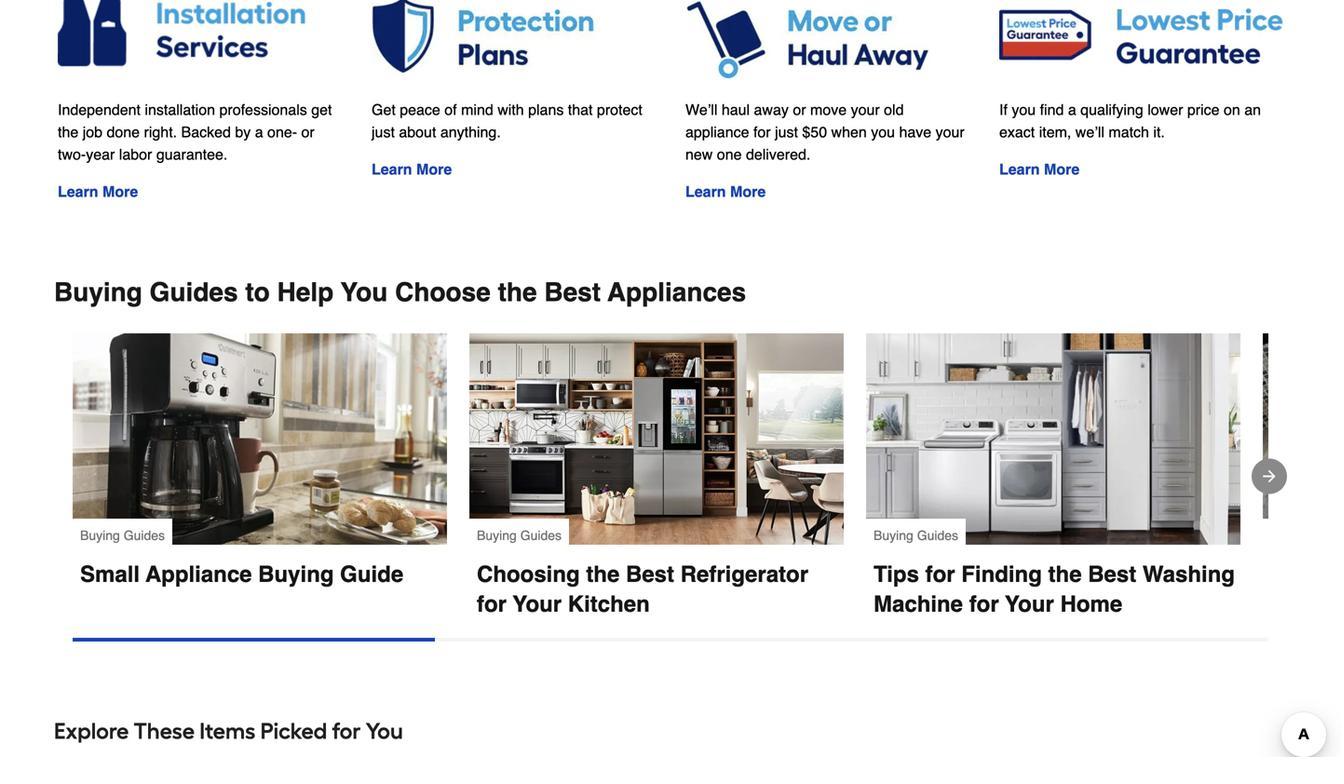 Task type: vqa. For each thing, say whether or not it's contained in the screenshot.
11966 at the top of the page
no



Task type: locate. For each thing, give the bounding box(es) containing it.
0 horizontal spatial your
[[851, 101, 880, 118]]

these
[[134, 717, 195, 744]]

get
[[372, 101, 396, 118]]

learn more link for we'll haul away or move your old appliance for just $50 when you have your new one delivered.
[[685, 183, 766, 200]]

guides
[[150, 277, 238, 307], [124, 528, 165, 543], [520, 528, 562, 543], [917, 528, 958, 543]]

1 horizontal spatial just
[[775, 123, 798, 140]]

1 horizontal spatial your
[[936, 123, 965, 140]]

guides up the choosing at the bottom left
[[520, 528, 562, 543]]

the
[[58, 123, 78, 141], [498, 277, 537, 307], [586, 561, 620, 587], [1048, 561, 1082, 587]]

small
[[80, 561, 140, 587]]

1 just from the left
[[372, 123, 395, 140]]

guides up small
[[124, 528, 165, 543]]

learn for we'll haul away or move your old appliance for just $50 when you have your new one delivered.
[[685, 183, 726, 200]]

the up kitchen on the left of the page
[[586, 561, 620, 587]]

learn more down the one
[[685, 183, 766, 200]]

learn down "exact" on the right top of page
[[999, 161, 1040, 178]]

2 just from the left
[[775, 123, 798, 140]]

home
[[1060, 591, 1122, 617]]

if you find a qualifying lower price on an exact item, we'll match it.
[[999, 101, 1261, 140]]

learn more link for independent installation professionals get the job done right. backed by a one- or two-year labor guarantee.
[[58, 183, 138, 200]]

more down labor
[[102, 183, 138, 200]]

if
[[999, 101, 1008, 118]]

for inside we'll haul away or move your old appliance for just $50 when you have your new one delivered.
[[753, 123, 771, 140]]

1 horizontal spatial your
[[1005, 591, 1054, 617]]

you right picked
[[366, 717, 403, 744]]

more down about
[[416, 161, 452, 178]]

0 vertical spatial you
[[341, 277, 388, 307]]

1 vertical spatial a
[[255, 123, 263, 141]]

a cuisinart coffee maker on a kitchen counter. image
[[73, 333, 447, 545]]

0 horizontal spatial just
[[372, 123, 395, 140]]

labor
[[119, 146, 152, 163]]

you down old
[[871, 123, 895, 140]]

choosing
[[477, 561, 580, 587]]

two-
[[58, 146, 86, 163]]

best inside tips for finding the best washing machine for your home
[[1088, 561, 1136, 587]]

machine
[[874, 591, 963, 617]]

0 vertical spatial or
[[793, 101, 806, 118]]

best
[[544, 277, 601, 307], [626, 561, 674, 587], [1088, 561, 1136, 587]]

for down the choosing at the bottom left
[[477, 591, 507, 617]]

a inside if you find a qualifying lower price on an exact item, we'll match it.
[[1068, 101, 1076, 118]]

your
[[851, 101, 880, 118], [936, 123, 965, 140]]

match
[[1109, 123, 1149, 140]]

buying
[[54, 277, 142, 307], [80, 528, 120, 543], [477, 528, 517, 543], [874, 528, 913, 543], [258, 561, 334, 587]]

buying guides
[[80, 528, 165, 543], [477, 528, 562, 543], [874, 528, 958, 543]]

kitchen
[[568, 591, 650, 617]]

your right have
[[936, 123, 965, 140]]

0 vertical spatial a
[[1068, 101, 1076, 118]]

just inside we'll haul away or move your old appliance for just $50 when you have your new one delivered.
[[775, 123, 798, 140]]

learn more link
[[372, 161, 452, 178], [999, 161, 1080, 178], [685, 183, 766, 200], [58, 183, 138, 200]]

more down the one
[[730, 183, 766, 200]]

a white washer and dryer in a laundry room with white cabinets, wicker baskets, towels and clothes. image
[[866, 333, 1241, 545]]

or right one-
[[301, 123, 315, 141]]

guides left 'to'
[[150, 277, 238, 307]]

a right find
[[1068, 101, 1076, 118]]

done
[[107, 123, 140, 141]]

1 horizontal spatial buying guides
[[477, 528, 562, 543]]

independent
[[58, 101, 141, 118]]

buying guides up small
[[80, 528, 165, 543]]

we'll
[[685, 101, 717, 118]]

you
[[1012, 101, 1036, 118], [871, 123, 895, 140]]

a right by
[[255, 123, 263, 141]]

1 horizontal spatial or
[[793, 101, 806, 118]]

buying guides to help you choose the best appliances
[[54, 277, 746, 307]]

your up when
[[851, 101, 880, 118]]

buying for choosing the best refrigerator for your kitchen
[[477, 528, 517, 543]]

1 horizontal spatial best
[[626, 561, 674, 587]]

for down away
[[753, 123, 771, 140]]

1 vertical spatial you
[[871, 123, 895, 140]]

you right help
[[341, 277, 388, 307]]

find
[[1040, 101, 1064, 118]]

professionals
[[219, 101, 307, 118]]

it.
[[1153, 123, 1165, 140]]

just down get
[[372, 123, 395, 140]]

1 vertical spatial your
[[936, 123, 965, 140]]

you
[[341, 277, 388, 307], [366, 717, 403, 744]]

get
[[311, 101, 332, 118]]

learn down about
[[372, 161, 412, 178]]

buying guides for tips
[[874, 528, 958, 543]]

the inside independent installation professionals get the job done right. backed by a one- or two-year labor guarantee.
[[58, 123, 78, 141]]

learn more down year
[[58, 183, 138, 200]]

0 horizontal spatial buying guides
[[80, 528, 165, 543]]

more down item,
[[1044, 161, 1080, 178]]

0 vertical spatial your
[[851, 101, 880, 118]]

installation
[[145, 101, 215, 118]]

more for you
[[1044, 161, 1080, 178]]

your down the choosing at the bottom left
[[513, 591, 562, 617]]

exact
[[999, 123, 1035, 140]]

2 your from the left
[[1005, 591, 1054, 617]]

scrollbar
[[73, 638, 435, 642]]

buying guides for small
[[80, 528, 165, 543]]

picked
[[260, 717, 327, 744]]

away
[[754, 101, 789, 118]]

anything.
[[440, 123, 501, 140]]

1 horizontal spatial a
[[1068, 101, 1076, 118]]

to
[[245, 277, 270, 307]]

price
[[1187, 101, 1220, 118]]

learn down two-
[[58, 183, 98, 200]]

0 horizontal spatial you
[[871, 123, 895, 140]]

appliance
[[685, 123, 749, 140]]

for inside choosing the best refrigerator for your kitchen
[[477, 591, 507, 617]]

more for haul
[[730, 183, 766, 200]]

for right picked
[[332, 717, 361, 744]]

we'll
[[1075, 123, 1104, 140]]

or up $50
[[793, 101, 806, 118]]

more for installation
[[102, 183, 138, 200]]

appliances
[[608, 277, 746, 307]]

an
[[1244, 101, 1261, 118]]

learn down the new at the top right
[[685, 183, 726, 200]]

0 horizontal spatial or
[[301, 123, 315, 141]]

learn more
[[372, 161, 452, 178], [999, 161, 1080, 178], [685, 183, 766, 200], [58, 183, 138, 200]]

your
[[513, 591, 562, 617], [1005, 591, 1054, 617]]

you right if
[[1012, 101, 1036, 118]]

or inside we'll haul away or move your old appliance for just $50 when you have your new one delivered.
[[793, 101, 806, 118]]

1 your from the left
[[513, 591, 562, 617]]

learn more link down about
[[372, 161, 452, 178]]

guides up tips
[[917, 528, 958, 543]]

tips for finding the best washing machine for your home
[[874, 561, 1241, 617]]

plans
[[528, 101, 564, 118]]

refrigerator
[[680, 561, 808, 587]]

guides for small
[[124, 528, 165, 543]]

the up home
[[1048, 561, 1082, 587]]

for
[[753, 123, 771, 140], [925, 561, 955, 587], [477, 591, 507, 617], [969, 591, 999, 617], [332, 717, 361, 744]]

learn more link down year
[[58, 183, 138, 200]]

finding
[[961, 561, 1042, 587]]

just
[[372, 123, 395, 140], [775, 123, 798, 140]]

learn more down item,
[[999, 161, 1080, 178]]

the up two-
[[58, 123, 78, 141]]

1 horizontal spatial you
[[1012, 101, 1036, 118]]

old
[[884, 101, 904, 118]]

just inside the get peace of mind with plans that protect just about anything.
[[372, 123, 395, 140]]

0 vertical spatial you
[[1012, 101, 1036, 118]]

more
[[416, 161, 452, 178], [1044, 161, 1080, 178], [730, 183, 766, 200], [102, 183, 138, 200]]

0 horizontal spatial your
[[513, 591, 562, 617]]

buying guides up the choosing at the bottom left
[[477, 528, 562, 543]]

learn more down about
[[372, 161, 452, 178]]

just up the delivered.
[[775, 123, 798, 140]]

move
[[810, 101, 847, 118]]

2 horizontal spatial buying guides
[[874, 528, 958, 543]]

learn more link down item,
[[999, 161, 1080, 178]]

3 buying guides from the left
[[874, 528, 958, 543]]

guides for tips
[[917, 528, 958, 543]]

learn
[[372, 161, 412, 178], [999, 161, 1040, 178], [685, 183, 726, 200], [58, 183, 98, 200]]

with
[[498, 101, 524, 118]]

0 horizontal spatial a
[[255, 123, 263, 141]]

buying guides up tips
[[874, 528, 958, 543]]

a
[[1068, 101, 1076, 118], [255, 123, 263, 141]]

learn more link down the one
[[685, 183, 766, 200]]

or inside independent installation professionals get the job done right. backed by a one- or two-year labor guarantee.
[[301, 123, 315, 141]]

1 vertical spatial or
[[301, 123, 315, 141]]

1 buying guides from the left
[[80, 528, 165, 543]]

or
[[793, 101, 806, 118], [301, 123, 315, 141]]

2 buying guides from the left
[[477, 528, 562, 543]]

your down the finding
[[1005, 591, 1054, 617]]

your inside tips for finding the best washing machine for your home
[[1005, 591, 1054, 617]]

get peace of mind with plans that protect just about anything.
[[372, 101, 642, 140]]

installation services. image
[[58, 0, 342, 80]]

2 horizontal spatial best
[[1088, 561, 1136, 587]]



Task type: describe. For each thing, give the bounding box(es) containing it.
learn more link for if you find a qualifying lower price on an exact item, we'll match it.
[[999, 161, 1080, 178]]

washing
[[1143, 561, 1235, 587]]

guide
[[340, 561, 403, 587]]

learn more link for get peace of mind with plans that protect just about anything.
[[372, 161, 452, 178]]

by
[[235, 123, 251, 141]]

peace
[[400, 101, 440, 118]]

items
[[200, 717, 255, 744]]

year
[[86, 146, 115, 163]]

protect
[[597, 101, 642, 118]]

learn more for get peace of mind with plans that protect just about anything.
[[372, 161, 452, 178]]

independent installation professionals get the job done right. backed by a one- or two-year labor guarantee.
[[58, 101, 332, 163]]

your inside choosing the best refrigerator for your kitchen
[[513, 591, 562, 617]]

right.
[[144, 123, 177, 141]]

small appliance buying guide
[[80, 561, 403, 587]]

learn for if you find a qualifying lower price on an exact item, we'll match it.
[[999, 161, 1040, 178]]

more for peace
[[416, 161, 452, 178]]

appliance
[[146, 561, 252, 587]]

for down the finding
[[969, 591, 999, 617]]

explore these items picked for you
[[54, 717, 403, 744]]

for up machine on the right of the page
[[925, 561, 955, 587]]

one
[[717, 146, 742, 163]]

$50
[[802, 123, 827, 140]]

that
[[568, 101, 593, 118]]

haul
[[722, 101, 750, 118]]

backed
[[181, 123, 231, 141]]

about
[[399, 123, 436, 140]]

a kitchen with black and white cabinets, light wood floors and stainless steel appliances. image
[[469, 333, 844, 545]]

lowest price guarantee. image
[[999, 0, 1283, 80]]

item,
[[1039, 123, 1071, 140]]

guarantee.
[[156, 146, 228, 163]]

learn more for independent installation professionals get the job done right. backed by a one- or two-year labor guarantee.
[[58, 183, 138, 200]]

you inside we'll haul away or move your old appliance for just $50 when you have your new one delivered.
[[871, 123, 895, 140]]

protection plans. image
[[372, 0, 656, 80]]

help
[[277, 277, 334, 307]]

you inside if you find a qualifying lower price on an exact item, we'll match it.
[[1012, 101, 1036, 118]]

a inside independent installation professionals get the job done right. backed by a one- or two-year labor guarantee.
[[255, 123, 263, 141]]

buying guides for choosing
[[477, 528, 562, 543]]

learn for independent installation professionals get the job done right. backed by a one- or two-year labor guarantee.
[[58, 183, 98, 200]]

choosing the best refrigerator for your kitchen
[[477, 561, 815, 617]]

tips
[[874, 561, 919, 587]]

qualifying
[[1080, 101, 1143, 118]]

learn for get peace of mind with plans that protect just about anything.
[[372, 161, 412, 178]]

best inside choosing the best refrigerator for your kitchen
[[626, 561, 674, 587]]

delivered.
[[746, 146, 811, 163]]

move or haul away. image
[[685, 0, 970, 80]]

new
[[685, 146, 713, 163]]

arrow right image
[[1260, 467, 1279, 486]]

learn more for if you find a qualifying lower price on an exact item, we'll match it.
[[999, 161, 1080, 178]]

learn more for we'll haul away or move your old appliance for just $50 when you have your new one delivered.
[[685, 183, 766, 200]]

one-
[[267, 123, 297, 141]]

explore
[[54, 717, 129, 744]]

0 horizontal spatial best
[[544, 277, 601, 307]]

of
[[444, 101, 457, 118]]

1 vertical spatial you
[[366, 717, 403, 744]]

choose
[[395, 277, 491, 307]]

a gas range with several dishes cooking. image
[[1263, 333, 1341, 545]]

mind
[[461, 101, 493, 118]]

buying for tips for finding the best washing machine for your home
[[874, 528, 913, 543]]

we'll haul away or move your old appliance for just $50 when you have your new one delivered.
[[685, 101, 965, 163]]

job
[[83, 123, 102, 141]]

have
[[899, 123, 931, 140]]

when
[[831, 123, 867, 140]]

on
[[1224, 101, 1240, 118]]

lower
[[1148, 101, 1183, 118]]

guides for choosing
[[520, 528, 562, 543]]

the right choose
[[498, 277, 537, 307]]

the inside choosing the best refrigerator for your kitchen
[[586, 561, 620, 587]]

buying for small appliance buying guide
[[80, 528, 120, 543]]

the inside tips for finding the best washing machine for your home
[[1048, 561, 1082, 587]]



